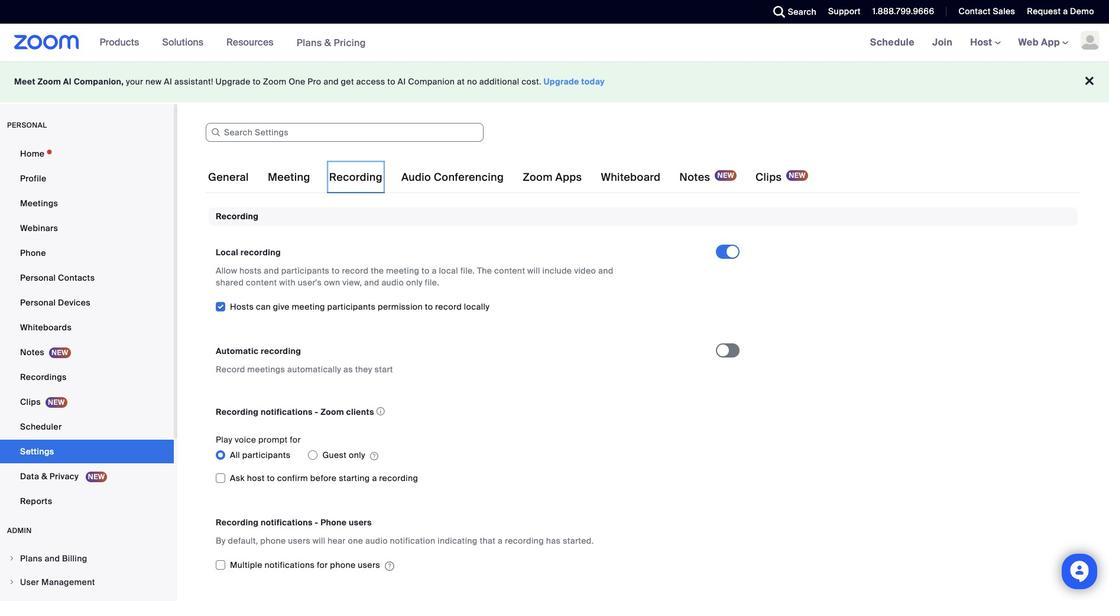 Task type: vqa. For each thing, say whether or not it's contained in the screenshot.
DIGITAL MARKETING CANVAS button
no



Task type: locate. For each thing, give the bounding box(es) containing it.
users up one
[[349, 518, 372, 528]]

play voice prompt for
[[216, 435, 301, 446]]

recording notifications - zoom clients application
[[216, 404, 705, 420]]

voice
[[235, 435, 256, 446]]

0 horizontal spatial ai
[[63, 76, 72, 87]]

users left "learn more about multiple notifications for phone users" icon
[[358, 560, 380, 571]]

& for pricing
[[324, 36, 331, 49]]

recordings link
[[0, 365, 174, 389]]

1 vertical spatial file.
[[425, 278, 439, 288]]

plans right right image
[[20, 554, 42, 564]]

file.
[[461, 266, 475, 276], [425, 278, 439, 288]]

1 horizontal spatial upgrade
[[544, 76, 579, 87]]

scheduler link
[[0, 415, 174, 439]]

1 vertical spatial for
[[317, 560, 328, 571]]

1 horizontal spatial &
[[324, 36, 331, 49]]

for down hear
[[317, 560, 328, 571]]

only inside play voice prompt for option group
[[349, 450, 365, 461]]

participants inside play voice prompt for option group
[[242, 450, 291, 461]]

resources
[[227, 36, 274, 48]]

reports link
[[0, 490, 174, 513]]

will left hear
[[313, 536, 325, 547]]

1 - from the top
[[315, 407, 319, 418]]

only inside 'allow hosts and participants to record the meeting to a local file. the content will include video and shared content with user's own view, and audio only file.'
[[406, 278, 423, 288]]

& left pricing
[[324, 36, 331, 49]]

participants inside 'allow hosts and participants to record the meeting to a local file. the content will include video and shared content with user's own view, and audio only file.'
[[281, 266, 330, 276]]

learn more about multiple notifications for phone users image
[[385, 561, 394, 572]]

profile picture image
[[1081, 31, 1100, 50]]

1 horizontal spatial meeting
[[386, 266, 419, 276]]

phone down webinars
[[20, 248, 46, 258]]

phone link
[[0, 241, 174, 265]]

notifications inside application
[[261, 407, 313, 418]]

companion
[[408, 76, 455, 87]]

1 horizontal spatial record
[[435, 302, 462, 312]]

started.
[[563, 536, 594, 547]]

management
[[41, 577, 95, 588]]

schedule
[[870, 36, 915, 48]]

1 vertical spatial meeting
[[292, 302, 325, 312]]

recording up voice
[[216, 407, 259, 418]]

1 vertical spatial will
[[313, 536, 325, 547]]

a left demo
[[1063, 6, 1068, 17]]

personal for personal devices
[[20, 297, 56, 308]]

notes inside tabs of my account settings page tab list
[[680, 170, 710, 185]]

participants
[[281, 266, 330, 276], [327, 302, 376, 312], [242, 450, 291, 461]]

1 horizontal spatial plans
[[297, 36, 322, 49]]

recording notifications - zoom clients
[[216, 407, 374, 418]]

one
[[348, 536, 363, 547]]

meet zoom ai companion, footer
[[0, 62, 1109, 102]]

&
[[324, 36, 331, 49], [41, 471, 47, 482]]

1 upgrade from the left
[[216, 76, 251, 87]]

record up view,
[[342, 266, 369, 276]]

- for zoom
[[315, 407, 319, 418]]

user management menu item
[[0, 571, 174, 594]]

solutions
[[162, 36, 203, 48]]

notes link
[[0, 341, 174, 364]]

ai
[[63, 76, 72, 87], [164, 76, 172, 87], [398, 76, 406, 87]]

meeting
[[386, 266, 419, 276], [292, 302, 325, 312]]

personal for personal contacts
[[20, 273, 56, 283]]

to
[[253, 76, 261, 87], [388, 76, 396, 87], [332, 266, 340, 276], [422, 266, 430, 276], [425, 302, 433, 312], [267, 473, 275, 484]]

0 vertical spatial users
[[349, 518, 372, 528]]

0 vertical spatial phone
[[20, 248, 46, 258]]

0 vertical spatial content
[[494, 266, 525, 276]]

before
[[310, 473, 337, 484]]

admin
[[7, 526, 32, 536]]

clips
[[756, 170, 782, 185], [20, 397, 41, 407]]

notifications for phone
[[265, 560, 315, 571]]

to right permission
[[425, 302, 433, 312]]

content down hosts
[[246, 278, 277, 288]]

admin menu menu
[[0, 548, 174, 601]]

all participants
[[230, 450, 291, 461]]

audio inside 'allow hosts and participants to record the meeting to a local file. the content will include video and shared content with user's own view, and audio only file.'
[[382, 278, 404, 288]]

1.888.799.9666 button
[[864, 0, 938, 24], [873, 6, 935, 17]]

users for phone
[[358, 560, 380, 571]]

users down recording notifications - phone users on the bottom left
[[288, 536, 310, 547]]

ai left companion,
[[63, 76, 72, 87]]

meeting down user's
[[292, 302, 325, 312]]

meetings link
[[0, 192, 174, 215]]

& right data
[[41, 471, 47, 482]]

sales
[[993, 6, 1016, 17]]

1 vertical spatial content
[[246, 278, 277, 288]]

meeting
[[268, 170, 310, 185]]

0 horizontal spatial for
[[290, 435, 301, 446]]

clips inside tabs of my account settings page tab list
[[756, 170, 782, 185]]

0 vertical spatial participants
[[281, 266, 330, 276]]

content right the on the left top
[[494, 266, 525, 276]]

1 vertical spatial participants
[[327, 302, 376, 312]]

by default, phone users will hear one audio notification indicating that a recording has started.
[[216, 536, 594, 547]]

0 horizontal spatial meeting
[[292, 302, 325, 312]]

recording
[[240, 247, 281, 258], [261, 346, 301, 357], [379, 473, 418, 484], [505, 536, 544, 547]]

0 vertical spatial notifications
[[261, 407, 313, 418]]

1 horizontal spatial only
[[406, 278, 423, 288]]

0 horizontal spatial file.
[[425, 278, 439, 288]]

join
[[933, 36, 953, 48]]

automatic
[[216, 346, 259, 357]]

phone up hear
[[321, 518, 347, 528]]

learn more about guest only image
[[370, 451, 378, 462]]

audio down the the
[[382, 278, 404, 288]]

product information navigation
[[91, 24, 375, 62]]

1 vertical spatial personal
[[20, 297, 56, 308]]

upgrade down product information 'navigation'
[[216, 76, 251, 87]]

prompt
[[258, 435, 288, 446]]

1 vertical spatial phone
[[321, 518, 347, 528]]

companion,
[[74, 76, 124, 87]]

0 vertical spatial will
[[528, 266, 540, 276]]

participants up user's
[[281, 266, 330, 276]]

0 vertical spatial personal
[[20, 273, 56, 283]]

to left local
[[422, 266, 430, 276]]

0 horizontal spatial clips
[[20, 397, 41, 407]]

1 ai from the left
[[63, 76, 72, 87]]

1 vertical spatial only
[[349, 450, 365, 461]]

cost.
[[522, 76, 542, 87]]

has
[[546, 536, 561, 547]]

1 vertical spatial notes
[[20, 347, 44, 358]]

zoom logo image
[[14, 35, 79, 50]]

1 vertical spatial clips
[[20, 397, 41, 407]]

will left include
[[528, 266, 540, 276]]

record left locally
[[435, 302, 462, 312]]

phone
[[20, 248, 46, 258], [321, 518, 347, 528]]

data & privacy
[[20, 471, 81, 482]]

personal
[[20, 273, 56, 283], [20, 297, 56, 308]]

devices
[[58, 297, 90, 308]]

phone down hear
[[330, 560, 356, 571]]

phone inside recording element
[[321, 518, 347, 528]]

clients
[[346, 407, 374, 418]]

notifications down confirm
[[261, 518, 313, 528]]

audio right one
[[365, 536, 388, 547]]

to up own
[[332, 266, 340, 276]]

for right prompt at the bottom left
[[290, 435, 301, 446]]

only
[[406, 278, 423, 288], [349, 450, 365, 461]]

0 horizontal spatial only
[[349, 450, 365, 461]]

permission
[[378, 302, 423, 312]]

1 personal from the top
[[20, 273, 56, 283]]

plans inside menu item
[[20, 554, 42, 564]]

users
[[349, 518, 372, 528], [288, 536, 310, 547], [358, 560, 380, 571]]

a left local
[[432, 266, 437, 276]]

participants down prompt at the bottom left
[[242, 450, 291, 461]]

0 vertical spatial clips
[[756, 170, 782, 185]]

plans up meet zoom ai companion, your new ai assistant! upgrade to zoom one pro and get access to ai companion at no additional cost. upgrade today
[[297, 36, 322, 49]]

& inside product information 'navigation'
[[324, 36, 331, 49]]

0 horizontal spatial phone
[[260, 536, 286, 547]]

plans for plans & pricing
[[297, 36, 322, 49]]

local recording
[[216, 247, 281, 258]]

get
[[341, 76, 354, 87]]

recording down search settings text field
[[329, 170, 383, 185]]

notifications down recording notifications - phone users on the bottom left
[[265, 560, 315, 571]]

give
[[273, 302, 290, 312]]

0 vertical spatial -
[[315, 407, 319, 418]]

request a demo link
[[1019, 0, 1109, 24], [1027, 6, 1095, 17]]

only up permission
[[406, 278, 423, 288]]

zoom left apps
[[523, 170, 553, 185]]

banner
[[0, 24, 1109, 62]]

1 vertical spatial users
[[288, 536, 310, 547]]

0 horizontal spatial plans
[[20, 554, 42, 564]]

personal contacts
[[20, 273, 95, 283]]

plans inside product information 'navigation'
[[297, 36, 322, 49]]

app
[[1041, 36, 1060, 48]]

and inside meet zoom ai companion, footer
[[324, 76, 339, 87]]

products
[[100, 36, 139, 48]]

hosts can give meeting participants permission to record locally
[[230, 302, 490, 312]]

1 vertical spatial &
[[41, 471, 47, 482]]

user's
[[298, 278, 322, 288]]

0 vertical spatial audio
[[382, 278, 404, 288]]

0 vertical spatial record
[[342, 266, 369, 276]]

meeting right the the
[[386, 266, 419, 276]]

1 horizontal spatial phone
[[321, 518, 347, 528]]

0 vertical spatial phone
[[260, 536, 286, 547]]

hosts
[[230, 302, 254, 312]]

and left the billing
[[45, 554, 60, 564]]

0 vertical spatial plans
[[297, 36, 322, 49]]

file. down local
[[425, 278, 439, 288]]

notifications up prompt at the bottom left
[[261, 407, 313, 418]]

recording notifications - phone users
[[216, 518, 372, 528]]

participants down view,
[[327, 302, 376, 312]]

ai right new
[[164, 76, 172, 87]]

own
[[324, 278, 340, 288]]

only left learn more about guest only icon
[[349, 450, 365, 461]]

0 horizontal spatial upgrade
[[216, 76, 251, 87]]

- down automatically
[[315, 407, 319, 418]]

0 vertical spatial &
[[324, 36, 331, 49]]

that
[[480, 536, 496, 547]]

2 horizontal spatial ai
[[398, 76, 406, 87]]

0 vertical spatial only
[[406, 278, 423, 288]]

& inside personal menu menu
[[41, 471, 47, 482]]

notifications
[[261, 407, 313, 418], [261, 518, 313, 528], [265, 560, 315, 571]]

0 vertical spatial meeting
[[386, 266, 419, 276]]

recording right the starting
[[379, 473, 418, 484]]

zoom left one
[[263, 76, 286, 87]]

personal up the whiteboards
[[20, 297, 56, 308]]

guest
[[323, 450, 347, 461]]

0 horizontal spatial &
[[41, 471, 47, 482]]

0 horizontal spatial phone
[[20, 248, 46, 258]]

1 vertical spatial plans
[[20, 554, 42, 564]]

1 vertical spatial notifications
[[261, 518, 313, 528]]

privacy
[[50, 471, 79, 482]]

a right the starting
[[372, 473, 377, 484]]

data & privacy link
[[0, 465, 174, 488]]

can
[[256, 302, 271, 312]]

0 horizontal spatial record
[[342, 266, 369, 276]]

and right hosts
[[264, 266, 279, 276]]

file. left the on the left top
[[461, 266, 475, 276]]

0 horizontal spatial notes
[[20, 347, 44, 358]]

include
[[543, 266, 572, 276]]

reports
[[20, 496, 52, 507]]

1 vertical spatial -
[[315, 518, 319, 528]]

upgrade right cost.
[[544, 76, 579, 87]]

1 horizontal spatial clips
[[756, 170, 782, 185]]

ai left companion
[[398, 76, 406, 87]]

1 horizontal spatial will
[[528, 266, 540, 276]]

notifications for phone
[[261, 518, 313, 528]]

- up multiple notifications for phone users
[[315, 518, 319, 528]]

- inside application
[[315, 407, 319, 418]]

2 vertical spatial participants
[[242, 450, 291, 461]]

phone down recording notifications - phone users on the bottom left
[[260, 536, 286, 547]]

2 - from the top
[[315, 518, 319, 528]]

hosts
[[239, 266, 262, 276]]

support
[[829, 6, 861, 17]]

meetings
[[20, 198, 58, 209]]

2 vertical spatial users
[[358, 560, 380, 571]]

1 vertical spatial phone
[[330, 560, 356, 571]]

0 horizontal spatial content
[[246, 278, 277, 288]]

search button
[[764, 0, 820, 24]]

1 horizontal spatial file.
[[461, 266, 475, 276]]

zoom left clients
[[321, 407, 344, 418]]

1 horizontal spatial ai
[[164, 76, 172, 87]]

2 personal from the top
[[20, 297, 56, 308]]

0 vertical spatial file.
[[461, 266, 475, 276]]

and left get
[[324, 76, 339, 87]]

1 vertical spatial record
[[435, 302, 462, 312]]

2 vertical spatial notifications
[[265, 560, 315, 571]]

0 vertical spatial notes
[[680, 170, 710, 185]]

1 horizontal spatial notes
[[680, 170, 710, 185]]

& for privacy
[[41, 471, 47, 482]]

record meetings automatically as they start
[[216, 365, 393, 375]]

personal up personal devices
[[20, 273, 56, 283]]



Task type: describe. For each thing, give the bounding box(es) containing it.
demo
[[1070, 6, 1095, 17]]

zoom right meet
[[38, 76, 61, 87]]

today
[[582, 76, 605, 87]]

user management
[[20, 577, 95, 588]]

multiple
[[230, 560, 262, 571]]

1 vertical spatial audio
[[365, 536, 388, 547]]

webinars
[[20, 223, 58, 234]]

automatically
[[287, 365, 341, 375]]

home
[[20, 148, 45, 159]]

they
[[355, 365, 372, 375]]

settings
[[20, 446, 54, 457]]

2 ai from the left
[[164, 76, 172, 87]]

ask host to confirm before starting a recording
[[230, 473, 418, 484]]

right image
[[8, 555, 15, 562]]

1.888.799.9666
[[873, 6, 935, 17]]

by
[[216, 536, 226, 547]]

recording element
[[209, 208, 1078, 588]]

plans and billing
[[20, 554, 87, 564]]

Search Settings text field
[[206, 123, 484, 142]]

recording up meetings
[[261, 346, 301, 357]]

2 upgrade from the left
[[544, 76, 579, 87]]

recording left has
[[505, 536, 544, 547]]

web app
[[1019, 36, 1060, 48]]

plans and billing menu item
[[0, 548, 174, 570]]

3 ai from the left
[[398, 76, 406, 87]]

web
[[1019, 36, 1039, 48]]

solutions button
[[162, 24, 209, 62]]

1 horizontal spatial content
[[494, 266, 525, 276]]

locally
[[464, 302, 490, 312]]

host
[[970, 36, 995, 48]]

recordings
[[20, 372, 67, 383]]

plans for plans and billing
[[20, 554, 42, 564]]

whiteboard
[[601, 170, 661, 185]]

info outline image
[[377, 404, 385, 420]]

apps
[[556, 170, 582, 185]]

general
[[208, 170, 249, 185]]

recording up default,
[[216, 518, 259, 528]]

to down resources 'dropdown button'
[[253, 76, 261, 87]]

data
[[20, 471, 39, 482]]

no
[[467, 76, 477, 87]]

clips link
[[0, 390, 174, 414]]

record
[[216, 365, 245, 375]]

profile
[[20, 173, 46, 184]]

assistant!
[[174, 76, 213, 87]]

host
[[247, 473, 265, 484]]

notifications for zoom
[[261, 407, 313, 418]]

1 horizontal spatial phone
[[330, 560, 356, 571]]

additional
[[479, 76, 520, 87]]

request
[[1027, 6, 1061, 17]]

right image
[[8, 579, 15, 586]]

to right the access
[[388, 76, 396, 87]]

audio
[[401, 170, 431, 185]]

confirm
[[277, 473, 308, 484]]

banner containing products
[[0, 24, 1109, 62]]

indicating
[[438, 536, 478, 547]]

zoom inside application
[[321, 407, 344, 418]]

personal devices link
[[0, 291, 174, 315]]

zoom inside tabs of my account settings page tab list
[[523, 170, 553, 185]]

profile link
[[0, 167, 174, 190]]

one
[[289, 76, 306, 87]]

video
[[574, 266, 596, 276]]

join link
[[924, 24, 962, 62]]

access
[[356, 76, 385, 87]]

contacts
[[58, 273, 95, 283]]

hear
[[328, 536, 346, 547]]

recording inside tabs of my account settings page tab list
[[329, 170, 383, 185]]

host button
[[970, 36, 1001, 48]]

audio conferencing
[[401, 170, 504, 185]]

play
[[216, 435, 232, 446]]

users for phone
[[349, 518, 372, 528]]

recording up hosts
[[240, 247, 281, 258]]

- for phone
[[315, 518, 319, 528]]

guest only
[[323, 450, 365, 461]]

meetings navigation
[[861, 24, 1109, 62]]

0 horizontal spatial will
[[313, 536, 325, 547]]

tabs of my account settings page tab list
[[206, 161, 811, 194]]

at
[[457, 76, 465, 87]]

pricing
[[334, 36, 366, 49]]

web app button
[[1019, 36, 1069, 48]]

notification
[[390, 536, 436, 547]]

contact sales
[[959, 6, 1016, 17]]

scheduler
[[20, 422, 62, 432]]

a inside 'allow hosts and participants to record the meeting to a local file. the content will include video and shared content with user's own view, and audio only file.'
[[432, 266, 437, 276]]

recording up local
[[216, 211, 259, 222]]

phone inside personal menu menu
[[20, 248, 46, 258]]

products button
[[100, 24, 145, 62]]

the
[[371, 266, 384, 276]]

user
[[20, 577, 39, 588]]

allow hosts and participants to record the meeting to a local file. the content will include video and shared content with user's own view, and audio only file.
[[216, 266, 614, 288]]

and down the the
[[364, 278, 379, 288]]

zoom apps
[[523, 170, 582, 185]]

start
[[375, 365, 393, 375]]

local
[[216, 247, 238, 258]]

billing
[[62, 554, 87, 564]]

ask
[[230, 473, 245, 484]]

whiteboards
[[20, 322, 72, 333]]

0 vertical spatial for
[[290, 435, 301, 446]]

view,
[[343, 278, 362, 288]]

record inside 'allow hosts and participants to record the meeting to a local file. the content will include video and shared content with user's own view, and audio only file.'
[[342, 266, 369, 276]]

pro
[[308, 76, 321, 87]]

to right host
[[267, 473, 275, 484]]

default,
[[228, 536, 258, 547]]

notes inside personal menu menu
[[20, 347, 44, 358]]

and inside menu item
[[45, 554, 60, 564]]

contact
[[959, 6, 991, 17]]

schedule link
[[861, 24, 924, 62]]

meeting inside 'allow hosts and participants to record the meeting to a local file. the content will include video and shared content with user's own view, and audio only file.'
[[386, 266, 419, 276]]

clips inside personal menu menu
[[20, 397, 41, 407]]

meetings
[[247, 365, 285, 375]]

conferencing
[[434, 170, 504, 185]]

play voice prompt for option group
[[216, 446, 716, 465]]

personal menu menu
[[0, 142, 174, 514]]

multiple notifications for phone users
[[230, 560, 380, 571]]

home link
[[0, 142, 174, 166]]

1 horizontal spatial for
[[317, 560, 328, 571]]

resources button
[[227, 24, 279, 62]]

upgrade today link
[[544, 76, 605, 87]]

starting
[[339, 473, 370, 484]]

will inside 'allow hosts and participants to record the meeting to a local file. the content will include video and shared content with user's own view, and audio only file.'
[[528, 266, 540, 276]]

personal devices
[[20, 297, 90, 308]]

a right that
[[498, 536, 503, 547]]

search
[[788, 7, 817, 17]]

settings link
[[0, 440, 174, 464]]

and right video
[[598, 266, 614, 276]]

personal
[[7, 121, 47, 130]]

recording inside recording notifications - zoom clients application
[[216, 407, 259, 418]]

new
[[146, 76, 162, 87]]

allow
[[216, 266, 237, 276]]

the
[[477, 266, 492, 276]]



